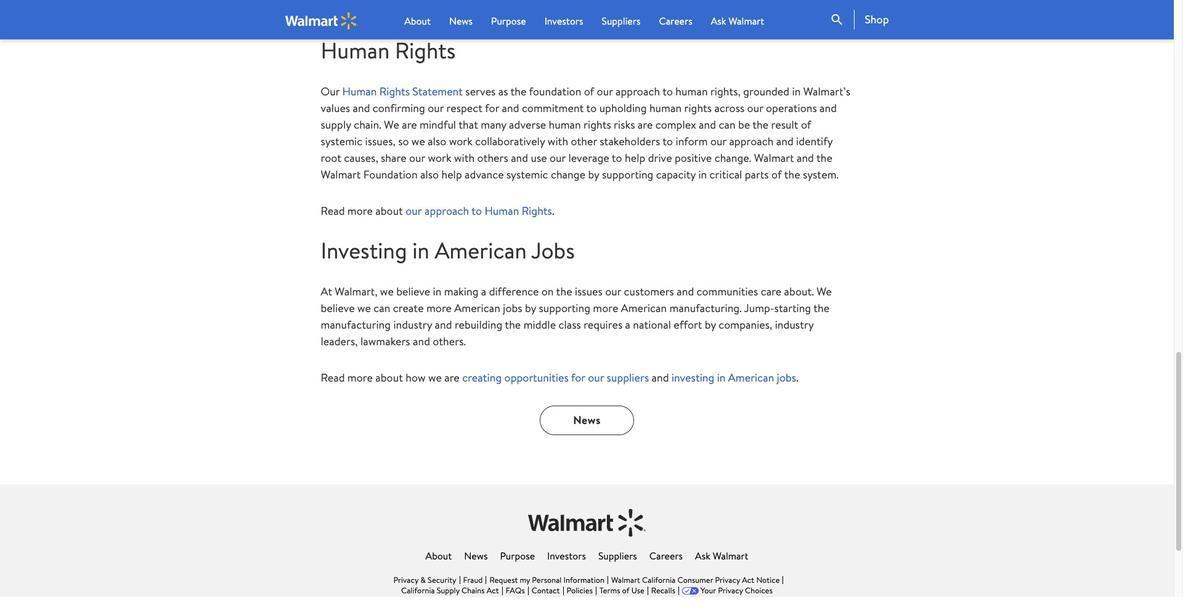 Task type: locate. For each thing, give the bounding box(es) containing it.
news up fraud
[[464, 549, 488, 563]]

0 vertical spatial rights
[[395, 35, 456, 66]]

1 horizontal spatial supporting
[[602, 167, 653, 182]]

request
[[490, 575, 518, 586]]

0 vertical spatial careers link
[[659, 14, 692, 28]]

of
[[584, 84, 594, 99], [801, 117, 811, 132], [772, 167, 782, 182], [622, 585, 630, 596]]

on right the difference
[[542, 284, 554, 299]]

supporting inside serves as the foundation of our approach to human rights, grounded in walmart's values and confirming our respect for and commitment to upholding human rights across our operations and supply chain. we are mindful that many adverse human rights risks are complex and can be the result of systemic issues, so we also work collaboratively with other stakeholders to inform our approach and identify root causes, share our work with others and use our leverage to help drive positive change. walmart and the walmart foundation also help advance systemic change by supporting capacity in critical parts of the system.
[[602, 167, 653, 182]]

1 vertical spatial read
[[321, 203, 345, 219]]

our right issues
[[605, 284, 621, 299]]

work
[[449, 134, 473, 149], [428, 150, 451, 166]]

2 horizontal spatial .
[[833, 3, 835, 19]]

statement
[[412, 84, 463, 99]]

walmart down "suppliers" "link"
[[611, 575, 640, 586]]

believe left making
[[396, 284, 430, 299]]

walmart up parts
[[754, 150, 794, 166]]

about down foundation
[[375, 203, 403, 219]]

and down result at right
[[776, 134, 794, 149]]

0 vertical spatial on
[[434, 3, 447, 19]]

human up complex
[[649, 100, 682, 116]]

more left information
[[347, 3, 373, 19]]

risks
[[614, 117, 635, 132]]

0 vertical spatial careers
[[659, 14, 692, 28]]

0 vertical spatial news link
[[540, 406, 634, 435]]

1 horizontal spatial a
[[625, 317, 630, 332]]

0 horizontal spatial industry
[[393, 317, 432, 332]]

creating opportunities for our suppliers link
[[462, 370, 649, 385]]

1 vertical spatial work
[[428, 150, 451, 166]]

read more
[[321, 370, 373, 385]]

help left advance
[[441, 167, 462, 182]]

of right foundation
[[584, 84, 594, 99]]

0 horizontal spatial are
[[402, 117, 417, 132]]

act
[[742, 575, 754, 586], [487, 585, 499, 596]]

about up security
[[426, 549, 452, 563]]

and right suppliers
[[652, 370, 669, 385]]

0 horizontal spatial we
[[384, 117, 399, 132]]

ask up walmart california consumer privacy act notice link at bottom
[[695, 549, 710, 563]]

ask right employer
[[711, 14, 726, 28]]

0 horizontal spatial ask
[[695, 549, 710, 563]]

work down the mindful
[[428, 150, 451, 166]]

0 horizontal spatial for
[[485, 100, 499, 116]]

root
[[321, 150, 341, 166]]

0 vertical spatial for
[[485, 100, 499, 116]]

careers link for shop
[[659, 14, 692, 28]]

about for about dropdown button at the left top of page
[[404, 14, 431, 28]]

and
[[704, 3, 722, 19], [353, 100, 370, 116], [502, 100, 519, 116], [820, 100, 837, 116], [699, 117, 716, 132], [776, 134, 794, 149], [511, 150, 528, 166], [797, 150, 814, 166], [677, 284, 694, 299], [435, 317, 452, 332], [413, 334, 430, 349], [652, 370, 669, 385]]

we down walmart,
[[357, 300, 371, 316]]

1 vertical spatial .
[[552, 203, 554, 219]]

are right risks
[[638, 117, 653, 132]]

human down advance
[[485, 203, 519, 219]]

1 vertical spatial careers
[[649, 549, 683, 563]]

1 horizontal spatial on
[[542, 284, 554, 299]]

to up complex
[[663, 84, 673, 99]]

1 horizontal spatial news link
[[540, 406, 634, 435]]

1 vertical spatial about
[[375, 370, 403, 385]]

2 horizontal spatial by
[[705, 317, 716, 332]]

we inside serves as the foundation of our approach to human rights, grounded in walmart's values and confirming our respect for and commitment to upholding human rights across our operations and supply chain. we are mindful that many adverse human rights risks are complex and can be the result of systemic issues, so we also work collaboratively with other stakeholders to inform our approach and identify root causes, share our work with others and use our leverage to help drive positive change. walmart and the walmart foundation also help advance systemic change by supporting capacity in critical parts of the system.
[[412, 134, 425, 149]]

1 horizontal spatial create
[[488, 3, 519, 19]]

chain.
[[354, 117, 381, 132]]

causes,
[[344, 150, 378, 166]]

1 vertical spatial ask
[[695, 549, 710, 563]]

0 vertical spatial about
[[404, 14, 431, 28]]

in left making
[[433, 284, 441, 299]]

0 horizontal spatial .
[[552, 203, 554, 219]]

purpose
[[491, 14, 526, 28], [500, 549, 535, 563]]

0 horizontal spatial supporting
[[539, 300, 590, 316]]

we inside serves as the foundation of our approach to human rights, grounded in walmart's values and confirming our respect for and commitment to upholding human rights across our operations and supply chain. we are mindful that many adverse human rights risks are complex and can be the result of systemic issues, so we also work collaboratively with other stakeholders to inform our approach and identify root causes, share our work with others and use our leverage to help drive positive change. walmart and the walmart foundation also help advance systemic change by supporting capacity in critical parts of the system.
[[384, 117, 399, 132]]

0 vertical spatial we
[[384, 117, 399, 132]]

by down the manufacturing.
[[705, 317, 716, 332]]

others.
[[433, 334, 466, 349]]

companies,
[[719, 317, 772, 332]]

careers for fraud
[[649, 549, 683, 563]]

california supply chains act link
[[401, 585, 499, 596]]

home image
[[285, 12, 358, 29]]

0 vertical spatial can
[[719, 117, 736, 132]]

purpose button
[[491, 14, 526, 28]]

2 vertical spatial .
[[796, 370, 798, 385]]

careers link up recalls link
[[649, 549, 683, 563]]

identify
[[796, 134, 833, 149]]

investors button
[[545, 14, 583, 28]]

ask walmart link for shop
[[711, 14, 764, 28]]

2 industry from the left
[[775, 317, 814, 332]]

rights up "confirming"
[[379, 84, 410, 99]]

human left rights,
[[676, 84, 708, 99]]

grounded
[[743, 84, 789, 99]]

and up many
[[502, 100, 519, 116]]

0 vertical spatial rights
[[684, 100, 712, 116]]

systemic
[[321, 134, 362, 149], [506, 167, 548, 182]]

ask walmart link
[[711, 14, 764, 28], [695, 549, 748, 563]]

0 horizontal spatial help
[[441, 167, 462, 182]]

1 vertical spatial believe
[[321, 300, 355, 316]]

systemic down use
[[506, 167, 548, 182]]

&
[[420, 575, 426, 586]]

about down lawmakers
[[375, 370, 403, 385]]

human down home image
[[321, 35, 390, 66]]

our left suppliers
[[588, 370, 604, 385]]

rights up jobs
[[522, 203, 552, 219]]

national
[[633, 317, 671, 332]]

privacy right consumer
[[715, 575, 740, 586]]

purpose up my
[[500, 549, 535, 563]]

1 read from the top
[[321, 3, 345, 19]]

3 read from the top
[[321, 370, 345, 385]]

1 vertical spatial investors
[[547, 549, 586, 563]]

the right be
[[753, 117, 769, 132]]

news down about how we are creating opportunities for our suppliers and investing in american jobs .
[[573, 413, 601, 428]]

california left consumer
[[642, 575, 676, 586]]

1 horizontal spatial systemic
[[506, 167, 548, 182]]

walmart california consumer privacy act notice link
[[611, 575, 780, 586]]

0 vertical spatial a
[[481, 284, 486, 299]]

can
[[719, 117, 736, 132], [374, 300, 390, 316]]

american
[[435, 235, 527, 266], [454, 300, 500, 316], [621, 300, 667, 316]]

we
[[472, 3, 485, 19], [412, 134, 425, 149], [380, 284, 394, 299], [357, 300, 371, 316], [428, 370, 442, 385]]

opportunities
[[504, 370, 569, 385]]

1 horizontal spatial california
[[642, 575, 676, 586]]

walmart california consumer privacy act notice california supply chains act
[[401, 575, 780, 596]]

work down that
[[449, 134, 473, 149]]

1 horizontal spatial ask
[[711, 14, 726, 28]]

issues
[[575, 284, 603, 299]]

investors for investors "popup button"
[[545, 14, 583, 28]]

operations
[[766, 100, 817, 116]]

at
[[321, 284, 332, 299]]

1 vertical spatial across
[[714, 100, 745, 116]]

0 vertical spatial across
[[724, 3, 754, 19]]

1 horizontal spatial for
[[571, 370, 585, 385]]

with up advance
[[454, 150, 475, 166]]

as left the an
[[630, 3, 640, 19]]

ask walmart link for fraud
[[695, 549, 748, 563]]

respect
[[446, 100, 483, 116]]

0 vertical spatial supporting
[[602, 167, 653, 182]]

0 horizontal spatial systemic
[[321, 134, 362, 149]]

believe
[[396, 284, 430, 299], [321, 300, 355, 316]]

consumer
[[678, 575, 713, 586]]

suppliers left the an
[[602, 14, 641, 28]]

read for read more information on how we create economic opportunity as an employer and across the retail sector .
[[321, 3, 345, 19]]

about
[[404, 14, 431, 28], [426, 549, 452, 563]]

approach up 'upholding'
[[616, 84, 660, 99]]

our down grounded
[[747, 100, 763, 116]]

0 vertical spatial approach
[[616, 84, 660, 99]]

1 horizontal spatial are
[[444, 370, 460, 385]]

are left creating
[[444, 370, 460, 385]]

in up operations
[[792, 84, 801, 99]]

industry
[[393, 317, 432, 332], [775, 317, 814, 332]]

industry down the starting at the right
[[775, 317, 814, 332]]

0 vertical spatial ask walmart link
[[711, 14, 764, 28]]

more for read more about our approach to human rights .
[[347, 203, 373, 219]]

1 vertical spatial for
[[571, 370, 585, 385]]

1 vertical spatial systemic
[[506, 167, 548, 182]]

0 vertical spatial as
[[630, 3, 640, 19]]

create
[[488, 3, 519, 19], [393, 300, 424, 316]]

on
[[434, 3, 447, 19], [542, 284, 554, 299]]

help down stakeholders
[[625, 150, 645, 166]]

terms of use
[[600, 585, 644, 596]]

news link down about how we are creating opportunities for our suppliers and investing in american jobs .
[[540, 406, 634, 435]]

on left news popup button
[[434, 3, 447, 19]]

help
[[625, 150, 645, 166], [441, 167, 462, 182]]

1 horizontal spatial by
[[588, 167, 599, 182]]

careers right the an
[[659, 14, 692, 28]]

so
[[398, 134, 409, 149]]

1 industry from the left
[[393, 317, 432, 332]]

0 vertical spatial purpose
[[491, 14, 526, 28]]

for
[[485, 100, 499, 116], [571, 370, 585, 385]]

suppliers link
[[598, 549, 637, 563]]

1 vertical spatial purpose
[[500, 549, 535, 563]]

fraud link
[[463, 575, 483, 586]]

2 vertical spatial human
[[549, 117, 581, 132]]

supporting down stakeholders
[[602, 167, 653, 182]]

with left other
[[548, 134, 568, 149]]

ask walmart
[[711, 14, 764, 28], [695, 549, 748, 563]]

lawmakers
[[360, 334, 410, 349]]

privacy
[[393, 575, 419, 586], [715, 575, 740, 586], [718, 585, 743, 596]]

human rights statement link
[[342, 84, 463, 99]]

we right about. in the right of the page
[[817, 284, 832, 299]]

our approach to human rights link
[[406, 203, 552, 219]]

about button
[[404, 14, 431, 28]]

2 vertical spatial by
[[705, 317, 716, 332]]

walmart left retail on the right top of page
[[729, 14, 764, 28]]

for up many
[[485, 100, 499, 116]]

ask for fraud
[[695, 549, 710, 563]]

middle
[[524, 317, 556, 332]]

careers link
[[659, 14, 692, 28], [649, 549, 683, 563]]

careers link right the an
[[659, 14, 692, 28]]

by down leverage
[[588, 167, 599, 182]]

1 horizontal spatial industry
[[775, 317, 814, 332]]

0 vertical spatial suppliers
[[602, 14, 641, 28]]

suppliers
[[602, 14, 641, 28], [598, 549, 637, 563]]

supporting up class
[[539, 300, 590, 316]]

1 horizontal spatial how
[[449, 3, 469, 19]]

suppliers button
[[602, 14, 641, 28]]

1 horizontal spatial with
[[548, 134, 568, 149]]

across the retail sector link
[[724, 3, 833, 19]]

more for read more information on how we create economic opportunity as an employer and across the retail sector .
[[347, 3, 373, 19]]

1 vertical spatial about
[[426, 549, 452, 563]]

are
[[402, 117, 417, 132], [638, 117, 653, 132], [444, 370, 460, 385]]

terms
[[600, 585, 620, 596]]

complex
[[655, 117, 696, 132]]

approach down be
[[729, 134, 774, 149]]

investing
[[321, 235, 407, 266]]

1 vertical spatial as
[[498, 84, 508, 99]]

create left economic
[[488, 3, 519, 19]]

ask walmart link left retail on the right top of page
[[711, 14, 764, 28]]

also
[[428, 134, 446, 149], [420, 167, 439, 182]]

1 vertical spatial on
[[542, 284, 554, 299]]

0 vertical spatial about
[[375, 203, 403, 219]]

supporting inside at walmart, we believe in making a difference on the issues our customers and communities care about. we believe we can create more american jobs by supporting more american manufacturing. jump-starting the manufacturing industry and rebuilding the middle class requires a national effort by companies, industry leaders, lawmakers and others.
[[539, 300, 590, 316]]

of up identify
[[801, 117, 811, 132]]

1 vertical spatial rights
[[379, 84, 410, 99]]

can down walmart,
[[374, 300, 390, 316]]

0 horizontal spatial how
[[406, 370, 426, 385]]

careers up recalls link
[[649, 549, 683, 563]]

ask walmart up walmart california consumer privacy act notice link at bottom
[[695, 549, 748, 563]]

rights up complex
[[684, 100, 712, 116]]

careers
[[659, 14, 692, 28], [649, 549, 683, 563]]

jobs
[[531, 235, 575, 266]]

2 horizontal spatial are
[[638, 117, 653, 132]]

industry up lawmakers
[[393, 317, 432, 332]]

our
[[321, 84, 340, 99]]

contact link
[[532, 585, 560, 596]]

more up investing
[[347, 203, 373, 219]]

inform
[[676, 134, 708, 149]]

terms of use link
[[600, 585, 644, 596]]

shop
[[865, 12, 889, 27]]

1 vertical spatial rights
[[584, 117, 611, 132]]

confirming
[[373, 100, 425, 116]]

0 vertical spatial investors
[[545, 14, 583, 28]]

0 vertical spatial news
[[449, 14, 473, 28]]

others
[[477, 150, 508, 166]]

the down about. in the right of the page
[[814, 300, 830, 316]]

0 vertical spatial create
[[488, 3, 519, 19]]

1 vertical spatial we
[[817, 284, 832, 299]]

american down our approach to human rights "link" at the top left of the page
[[435, 235, 527, 266]]

0 horizontal spatial a
[[481, 284, 486, 299]]

recalls
[[651, 585, 675, 596]]

contact
[[532, 585, 560, 596]]

1 vertical spatial ask walmart link
[[695, 549, 748, 563]]

how
[[449, 3, 469, 19], [406, 370, 426, 385]]

california left supply
[[401, 585, 435, 596]]

policies
[[567, 585, 593, 596]]

0 vertical spatial believe
[[396, 284, 430, 299]]

communities
[[697, 284, 758, 299]]

1 horizontal spatial approach
[[729, 134, 774, 149]]

2 read from the top
[[321, 203, 345, 219]]

1 vertical spatial human
[[342, 84, 377, 99]]

supply
[[437, 585, 460, 596]]

walmart up your privacy choices
[[713, 549, 748, 563]]

privacy left &
[[393, 575, 419, 586]]

our right use
[[550, 150, 566, 166]]

believe down the at
[[321, 300, 355, 316]]

a right making
[[481, 284, 486, 299]]

0 vertical spatial read
[[321, 3, 345, 19]]

0 vertical spatial ask
[[711, 14, 726, 28]]

1 vertical spatial ask walmart
[[695, 549, 748, 563]]

1 horizontal spatial can
[[719, 117, 736, 132]]

1 horizontal spatial we
[[817, 284, 832, 299]]

your privacy choices
[[701, 585, 773, 596]]

our up the change.
[[710, 134, 727, 149]]

the left issues
[[556, 284, 572, 299]]

in down the positive
[[698, 167, 707, 182]]

walmart down root
[[321, 167, 361, 182]]

1 vertical spatial can
[[374, 300, 390, 316]]

manufacturing.
[[670, 300, 742, 316]]

0 vertical spatial by
[[588, 167, 599, 182]]

our right share
[[409, 150, 425, 166]]

purpose for the purpose link
[[500, 549, 535, 563]]

walmart
[[729, 14, 764, 28], [754, 150, 794, 166], [321, 167, 361, 182], [713, 549, 748, 563], [611, 575, 640, 586]]



Task type: vqa. For each thing, say whether or not it's contained in the screenshot.
by
yes



Task type: describe. For each thing, give the bounding box(es) containing it.
privacy & security link
[[393, 575, 456, 586]]

jump-
[[744, 300, 774, 316]]

about for about link
[[426, 549, 452, 563]]

supply
[[321, 117, 351, 132]]

1 horizontal spatial as
[[630, 3, 640, 19]]

can inside at walmart, we believe in making a difference on the issues our customers and communities care about. we believe we can create more american jobs by supporting more american manufacturing. jump-starting the manufacturing industry and rebuilding the middle class requires a national effort by companies, industry leaders, lawmakers and others.
[[374, 300, 390, 316]]

careers for shop
[[659, 14, 692, 28]]

that
[[459, 117, 478, 132]]

ask walmart for fraud
[[695, 549, 748, 563]]

more for read more
[[347, 370, 373, 385]]

for inside serves as the foundation of our approach to human rights, grounded in walmart's values and confirming our respect for and commitment to upholding human rights across our operations and supply chain. we are mindful that many adverse human rights risks are complex and can be the result of systemic issues, so we also work collaboratively with other stakeholders to inform our approach and identify root causes, share our work with others and use our leverage to help drive positive change. walmart and the walmart foundation also help advance systemic change by supporting capacity in critical parts of the system.
[[485, 100, 499, 116]]

our up 'upholding'
[[597, 84, 613, 99]]

faqs
[[506, 585, 525, 596]]

1 horizontal spatial act
[[742, 575, 754, 586]]

by inside serves as the foundation of our approach to human rights, grounded in walmart's values and confirming our respect for and commitment to upholding human rights across our operations and supply chain. we are mindful that many adverse human rights risks are complex and can be the result of systemic issues, so we also work collaboratively with other stakeholders to inform our approach and identify root causes, share our work with others and use our leverage to help drive positive change. walmart and the walmart foundation also help advance systemic change by supporting capacity in critical parts of the system.
[[588, 167, 599, 182]]

investing in american jobs
[[321, 235, 575, 266]]

privacy right your
[[718, 585, 743, 596]]

0 horizontal spatial news link
[[464, 549, 488, 563]]

to down advance
[[472, 203, 482, 219]]

an
[[643, 3, 654, 19]]

0 horizontal spatial approach
[[616, 84, 660, 99]]

adverse
[[509, 117, 546, 132]]

security
[[428, 575, 456, 586]]

on inside at walmart, we believe in making a difference on the issues our customers and communities care about. we believe we can create more american jobs by supporting more american manufacturing. jump-starting the manufacturing industry and rebuilding the middle class requires a national effort by companies, industry leaders, lawmakers and others.
[[542, 284, 554, 299]]

create inside at walmart, we believe in making a difference on the issues our customers and communities care about. we believe we can create more american jobs by supporting more american manufacturing. jump-starting the manufacturing industry and rebuilding the middle class requires a national effort by companies, industry leaders, lawmakers and others.
[[393, 300, 424, 316]]

change
[[551, 167, 585, 182]]

1 vertical spatial human
[[649, 100, 682, 116]]

news button
[[449, 14, 473, 28]]

of left use
[[622, 585, 630, 596]]

the up adverse
[[511, 84, 527, 99]]

1 horizontal spatial believe
[[396, 284, 430, 299]]

suppliers for "suppliers" "link"
[[598, 549, 637, 563]]

fraud
[[463, 575, 483, 586]]

change.
[[715, 150, 751, 166]]

policies link
[[567, 585, 593, 596]]

request my personal information link
[[490, 575, 605, 586]]

the left retail on the right top of page
[[757, 3, 773, 19]]

positive
[[675, 150, 712, 166]]

0 horizontal spatial with
[[454, 150, 475, 166]]

drive
[[648, 150, 672, 166]]

customers
[[624, 284, 674, 299]]

upholding
[[599, 100, 647, 116]]

sector
[[803, 3, 833, 19]]

purpose link
[[500, 549, 535, 563]]

and down collaboratively
[[511, 150, 528, 166]]

2 vertical spatial rights
[[522, 203, 552, 219]]

your
[[701, 585, 716, 596]]

read for read more about our approach to human rights .
[[321, 203, 345, 219]]

we down others.
[[428, 370, 442, 385]]

careers link for fraud
[[649, 549, 683, 563]]

and right employer
[[704, 3, 722, 19]]

manufacturing
[[321, 317, 391, 332]]

1 about from the top
[[375, 203, 403, 219]]

and left others.
[[413, 334, 430, 349]]

read for read more
[[321, 370, 345, 385]]

0 vertical spatial human
[[676, 84, 708, 99]]

about.
[[784, 284, 814, 299]]

serves
[[465, 84, 496, 99]]

opportunity
[[571, 3, 628, 19]]

investing in american jobs link
[[672, 370, 796, 385]]

0 horizontal spatial california
[[401, 585, 435, 596]]

faqs link
[[506, 585, 525, 596]]

our inside at walmart, we believe in making a difference on the issues our customers and communities care about. we believe we can create more american jobs by supporting more american manufacturing. jump-starting the manufacturing industry and rebuilding the middle class requires a national effort by companies, industry leaders, lawmakers and others.
[[605, 284, 621, 299]]

our approach
[[406, 203, 469, 219]]

we inside at walmart, we believe in making a difference on the issues our customers and communities care about. we believe we can create more american jobs by supporting more american manufacturing. jump-starting the manufacturing industry and rebuilding the middle class requires a national effort by companies, industry leaders, lawmakers and others.
[[817, 284, 832, 299]]

0 horizontal spatial on
[[434, 3, 447, 19]]

walmart's
[[803, 84, 850, 99]]

0 horizontal spatial act
[[487, 585, 499, 596]]

more down making
[[426, 300, 452, 316]]

0 vertical spatial how
[[449, 3, 469, 19]]

about how we are creating opportunities for our suppliers and investing in american jobs .
[[375, 370, 798, 385]]

of right parts
[[772, 167, 782, 182]]

leaders,
[[321, 334, 358, 349]]

mindful
[[420, 117, 456, 132]]

our down the statement
[[428, 100, 444, 116]]

rebuilding
[[455, 317, 502, 332]]

american down customers
[[621, 300, 667, 316]]

0 vertical spatial .
[[833, 3, 835, 19]]

purpose for purpose dropdown button
[[491, 14, 526, 28]]

and up the manufacturing.
[[677, 284, 694, 299]]

american jobs
[[728, 370, 796, 385]]

privacy inside 'walmart california consumer privacy act notice california supply chains act'
[[715, 575, 740, 586]]

0 horizontal spatial believe
[[321, 300, 355, 316]]

personal
[[532, 575, 562, 586]]

suppliers
[[607, 370, 649, 385]]

investors for investors "link"
[[547, 549, 586, 563]]

use
[[631, 585, 644, 596]]

we right walmart,
[[380, 284, 394, 299]]

other
[[571, 134, 597, 149]]

american up rebuilding at the left of page
[[454, 300, 500, 316]]

chains
[[462, 585, 485, 596]]

and up chain.
[[353, 100, 370, 116]]

rights,
[[710, 84, 741, 99]]

0 horizontal spatial rights
[[584, 117, 611, 132]]

0 vertical spatial systemic
[[321, 134, 362, 149]]

0 vertical spatial human
[[321, 35, 390, 66]]

can inside serves as the foundation of our approach to human rights, grounded in walmart's values and confirming our respect for and commitment to upholding human rights across our operations and supply chain. we are mindful that many adverse human rights risks are complex and can be the result of systemic issues, so we also work collaboratively with other stakeholders to inform our approach and identify root causes, share our work with others and use our leverage to help drive positive change. walmart and the walmart foundation also help advance systemic change by supporting capacity in critical parts of the system.
[[719, 117, 736, 132]]

2 vertical spatial news
[[464, 549, 488, 563]]

2 vertical spatial human
[[485, 203, 519, 219]]

in down 'our approach'
[[412, 235, 430, 266]]

critical
[[710, 167, 742, 182]]

difference
[[489, 284, 539, 299]]

effort
[[674, 317, 702, 332]]

commitment
[[522, 100, 584, 116]]

1 vertical spatial news
[[573, 413, 601, 428]]

and up others.
[[435, 317, 452, 332]]

in right investing
[[717, 370, 726, 385]]

as inside serves as the foundation of our approach to human rights, grounded in walmart's values and confirming our respect for and commitment to upholding human rights across our operations and supply chain. we are mindful that many adverse human rights risks are complex and can be the result of systemic issues, so we also work collaboratively with other stakeholders to inform our approach and identify root causes, share our work with others and use our leverage to help drive positive change. walmart and the walmart foundation also help advance systemic change by supporting capacity in critical parts of the system.
[[498, 84, 508, 99]]

1 horizontal spatial rights
[[684, 100, 712, 116]]

about link
[[426, 549, 452, 563]]

human rights
[[321, 35, 456, 66]]

1 vertical spatial help
[[441, 167, 462, 182]]

at walmart, we believe in making a difference on the issues our customers and communities care about. we believe we can create more american jobs by supporting more american manufacturing. jump-starting the manufacturing industry and rebuilding the middle class requires a national effort by companies, industry leaders, lawmakers and others.
[[321, 284, 832, 349]]

leverage
[[568, 150, 609, 166]]

more up requires
[[593, 300, 618, 316]]

0 horizontal spatial by
[[525, 300, 536, 316]]

shop link
[[854, 10, 889, 30]]

1 vertical spatial a
[[625, 317, 630, 332]]

in inside at walmart, we believe in making a difference on the issues our customers and communities care about. we believe we can create more american jobs by supporting more american manufacturing. jump-starting the manufacturing industry and rebuilding the middle class requires a national effort by companies, industry leaders, lawmakers and others.
[[433, 284, 441, 299]]

serves as the foundation of our approach to human rights, grounded in walmart's values and confirming our respect for and commitment to upholding human rights across our operations and supply chain. we are mindful that many adverse human rights risks are complex and can be the result of systemic issues, so we also work collaboratively with other stakeholders to inform our approach and identify root causes, share our work with others and use our leverage to help drive positive change. walmart and the walmart foundation also help advance systemic change by supporting capacity in critical parts of the system.
[[321, 84, 850, 182]]

read more about our approach to human rights .
[[321, 203, 554, 219]]

to up the drive at the right top
[[663, 134, 673, 149]]

across inside serves as the foundation of our approach to human rights, grounded in walmart's values and confirming our respect for and commitment to upholding human rights across our operations and supply chain. we are mindful that many adverse human rights risks are complex and can be the result of systemic issues, so we also work collaboratively with other stakeholders to inform our approach and identify root causes, share our work with others and use our leverage to help drive positive change. walmart and the walmart foundation also help advance systemic change by supporting capacity in critical parts of the system.
[[714, 100, 745, 116]]

economic opportunity as an employer link
[[521, 3, 702, 19]]

collaboratively
[[475, 134, 545, 149]]

walmart logo dark image
[[528, 509, 646, 537]]

1 horizontal spatial .
[[796, 370, 798, 385]]

foundation
[[529, 84, 581, 99]]

values
[[321, 100, 350, 116]]

my
[[520, 575, 530, 586]]

the up system.
[[816, 150, 832, 166]]

search
[[830, 12, 844, 27]]

2 about from the top
[[375, 370, 403, 385]]

1 vertical spatial also
[[420, 167, 439, 182]]

0 vertical spatial work
[[449, 134, 473, 149]]

1 vertical spatial how
[[406, 370, 426, 385]]

creating
[[462, 370, 502, 385]]

to left 'upholding'
[[586, 100, 597, 116]]

information
[[564, 575, 605, 586]]

1 horizontal spatial help
[[625, 150, 645, 166]]

ask walmart for shop
[[711, 14, 764, 28]]

result
[[771, 117, 798, 132]]

request my personal information
[[490, 575, 605, 586]]

your privacy choices link
[[701, 585, 773, 596]]

the left system.
[[784, 167, 800, 182]]

ask for shop
[[711, 14, 726, 28]]

and down "walmart's"
[[820, 100, 837, 116]]

choices
[[745, 585, 773, 596]]

the down jobs
[[505, 317, 521, 332]]

to down stakeholders
[[612, 150, 622, 166]]

suppliers for suppliers popup button
[[602, 14, 641, 28]]

walmart inside ask walmart link
[[729, 14, 764, 28]]

making
[[444, 284, 479, 299]]

and down identify
[[797, 150, 814, 166]]

1 vertical spatial approach
[[729, 134, 774, 149]]

privacy & security
[[393, 575, 456, 586]]

we left purpose dropdown button
[[472, 3, 485, 19]]

our human rights statement
[[321, 84, 463, 99]]

walmart inside 'walmart california consumer privacy act notice california supply chains act'
[[611, 575, 640, 586]]

and up inform
[[699, 117, 716, 132]]

care
[[761, 284, 782, 299]]

issues,
[[365, 134, 396, 149]]

information
[[375, 3, 432, 19]]

0 vertical spatial also
[[428, 134, 446, 149]]

stakeholders
[[600, 134, 660, 149]]



